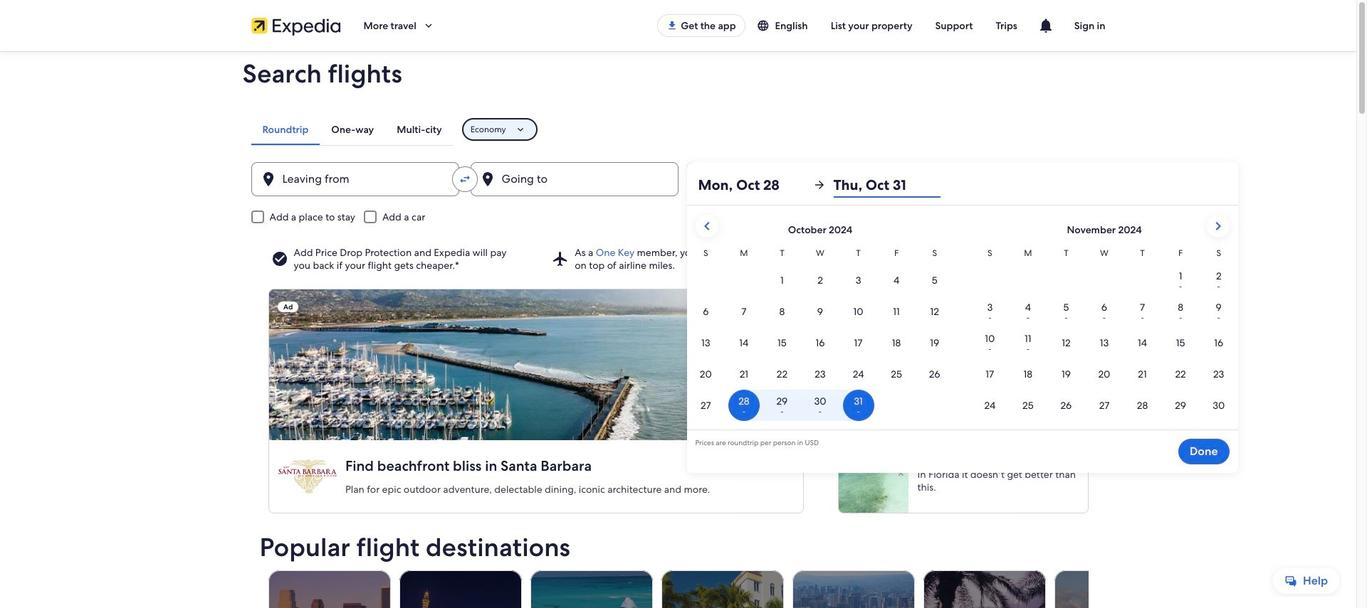 Task type: locate. For each thing, give the bounding box(es) containing it.
tab list
[[251, 114, 453, 145]]

orlando flights image
[[923, 571, 1046, 609]]

download the app button image
[[667, 20, 678, 31]]

miami flights image
[[661, 571, 784, 609]]

main content
[[0, 51, 1357, 609]]

communication center icon image
[[1037, 17, 1054, 34]]

small image
[[757, 19, 775, 32]]

more travel image
[[422, 19, 435, 32]]

next month image
[[1209, 218, 1227, 235]]

new york flights image
[[1054, 571, 1177, 609]]

expedia logo image
[[251, 16, 341, 36]]

swap origin and destination values image
[[458, 173, 471, 186]]



Task type: describe. For each thing, give the bounding box(es) containing it.
popular flight destinations region
[[251, 534, 1177, 609]]

los angeles flights image
[[268, 571, 391, 609]]

las vegas flights image
[[399, 571, 522, 609]]

previous month image
[[698, 218, 715, 235]]

honolulu flights image
[[792, 571, 915, 609]]

cancun flights image
[[530, 571, 653, 609]]



